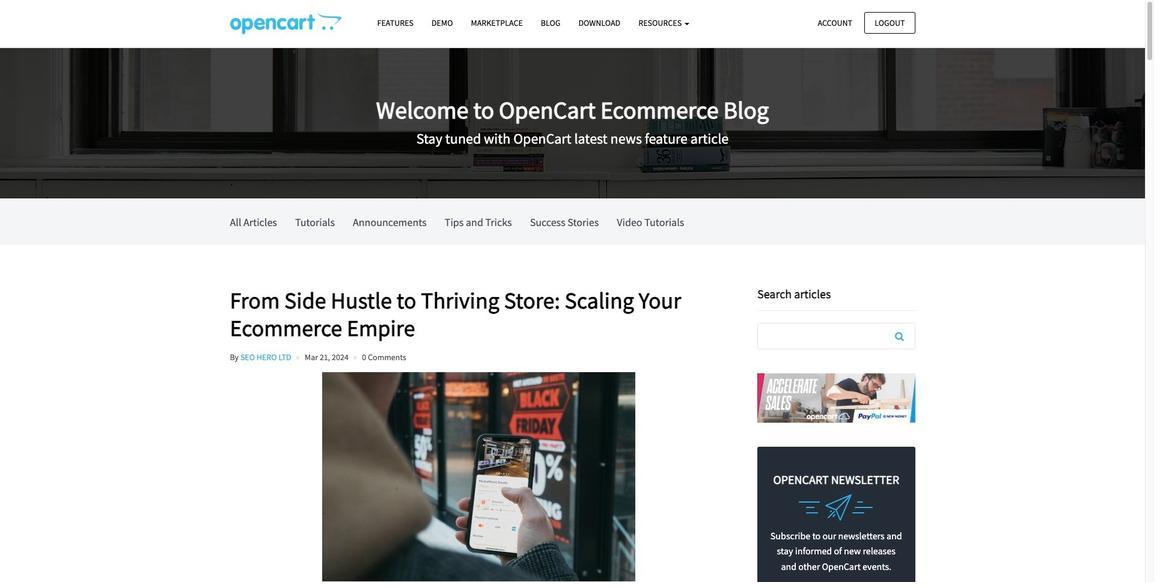 Task type: vqa. For each thing, say whether or not it's contained in the screenshot.
'Cart Mini' "image" in the bottom of the page
no



Task type: locate. For each thing, give the bounding box(es) containing it.
search image
[[895, 331, 904, 341]]

None text field
[[758, 323, 915, 349]]



Task type: describe. For each thing, give the bounding box(es) containing it.
from side hustle to thriving store: scaling your ecommerce empire image
[[230, 372, 728, 581]]

opencart - blog image
[[230, 13, 341, 34]]



